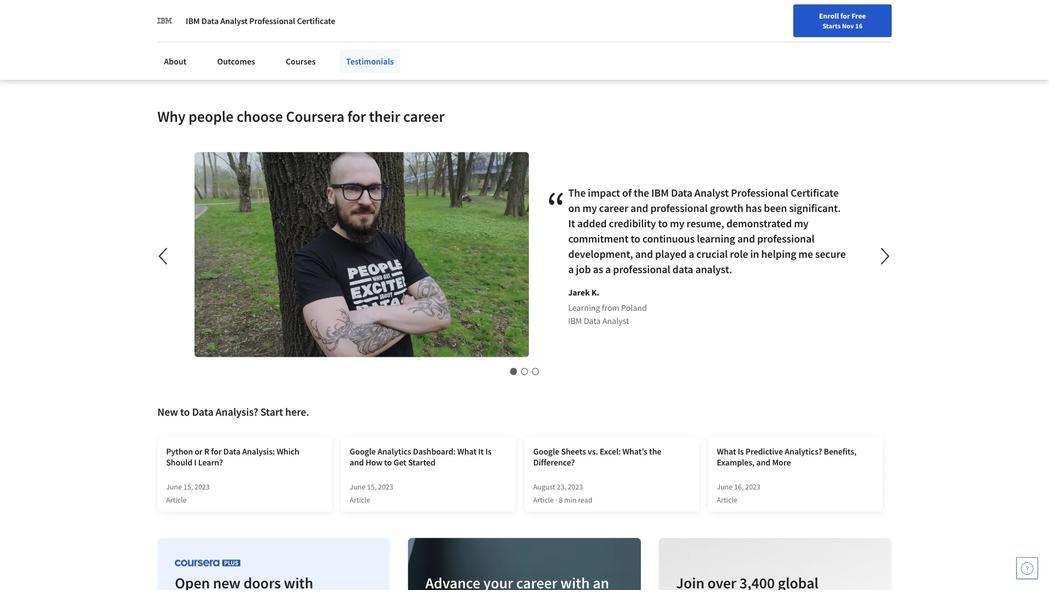 Task type: locate. For each thing, give the bounding box(es) containing it.
in
[[751, 247, 760, 261]]

article for google analytics dashboard: what it is and how to get started
[[350, 495, 371, 505]]

2 horizontal spatial my
[[795, 217, 809, 230]]

ibm down learning
[[569, 315, 583, 326]]

certificate up 'up'
[[280, 29, 318, 40]]

0 vertical spatial is
[[428, 29, 434, 40]]

learn more
[[375, 42, 417, 53]]

1 horizontal spatial career
[[600, 201, 629, 215]]

i
[[194, 457, 197, 468]]

the
[[634, 186, 650, 200], [650, 446, 662, 457]]

is right dashboard:
[[486, 446, 492, 457]]

data right the "learn?"
[[224, 446, 241, 457]]

more
[[773, 457, 792, 468]]

the inside this professional certificate has ace® recommendation. it is eligible for college credit at participating u.s. colleges and universities. note: the decision to accept specific credit recommendations is up to each institution.
[[715, 29, 729, 40]]

15, down should
[[184, 482, 193, 492]]

and inside what is predictive analytics? benefits, examples, and more
[[757, 457, 771, 468]]

article inside june 16, 2023 article
[[717, 495, 738, 505]]

2023 for sheets
[[568, 482, 583, 492]]

learn?
[[198, 457, 223, 468]]

ibm for jarek
[[569, 315, 583, 326]]

and left more at the bottom of the page
[[757, 457, 771, 468]]

0 vertical spatial has
[[320, 29, 333, 40]]

0 vertical spatial professional
[[250, 15, 295, 26]]

2 2023 from the left
[[378, 482, 394, 492]]

resume,
[[687, 217, 725, 230]]

nov
[[843, 21, 855, 30]]

2 vertical spatial certificate
[[791, 186, 839, 200]]

dashboard:
[[413, 446, 456, 457]]

for inside the python or r for data analysis: which should i learn?
[[211, 446, 222, 457]]

a left job
[[569, 263, 574, 276]]

is right recommendation. in the left of the page
[[428, 29, 434, 40]]

2023 inside june 16, 2023 article
[[746, 482, 761, 492]]

0 vertical spatial career
[[404, 107, 445, 126]]

analyst inside jarek k. learning from poland ibm data analyst
[[603, 315, 630, 326]]

2 what from the left
[[717, 446, 737, 457]]

0 horizontal spatial a
[[569, 263, 574, 276]]

2023 down the 'i'
[[195, 482, 210, 492]]

been
[[765, 201, 788, 215]]

for left college on the top of page
[[464, 29, 474, 40]]

0 vertical spatial it
[[421, 29, 426, 40]]

poland
[[622, 302, 647, 313]]

is left predictive
[[738, 446, 744, 457]]

1 vertical spatial certificate
[[280, 29, 318, 40]]

what right dashboard:
[[458, 446, 477, 457]]

my up continuous
[[670, 217, 685, 230]]

which
[[277, 446, 300, 457]]

2023 right 16,
[[746, 482, 761, 492]]

difference?
[[534, 457, 575, 468]]

google inside 'google analytics dashboard: what it is and how to get started'
[[350, 446, 376, 457]]

u.s.
[[584, 29, 599, 40]]

1 horizontal spatial eligible
[[436, 29, 463, 40]]

career down impact
[[600, 201, 629, 215]]

me
[[799, 247, 814, 261]]

0 horizontal spatial eligible
[[281, 9, 315, 22]]

career right their
[[404, 107, 445, 126]]

2 horizontal spatial june
[[717, 482, 733, 492]]

for inside enroll for free starts nov 16
[[841, 11, 851, 21]]

career
[[404, 107, 445, 126], [600, 201, 629, 215]]

1 june from the left
[[166, 482, 182, 492]]

"
[[547, 179, 566, 237]]

0 vertical spatial new
[[778, 34, 792, 44]]

analyst inside " the impact of the ibm data analyst professional certificate on my career and professional growth has been significant. it added credibility to my resume, demonstrated my commitment to continuous learning and professional development, and played a crucial role in helping me secure a job as a professional data analyst.
[[695, 186, 729, 200]]

0 vertical spatial the
[[715, 29, 729, 40]]

degree
[[217, 9, 249, 22]]

2 google from the left
[[534, 446, 560, 457]]

testimonials
[[346, 56, 394, 67]]

continuous
[[643, 232, 695, 246]]

english button
[[820, 22, 886, 57]]

my down the significant.
[[795, 217, 809, 230]]

article down 16,
[[717, 495, 738, 505]]

june for google analytics dashboard: what it is and how to get started
[[350, 482, 366, 492]]

article left "·"
[[534, 495, 554, 505]]

to up continuous
[[659, 217, 668, 230]]

0 horizontal spatial is
[[285, 42, 291, 53]]

analysis?
[[216, 405, 258, 419]]

ibm right ibm 'icon' on the left top
[[186, 15, 200, 26]]

and inside 'google analytics dashboard: what it is and how to get started'
[[350, 457, 364, 468]]

2 vertical spatial professional
[[732, 186, 789, 200]]

2 horizontal spatial it
[[569, 217, 576, 230]]

google inside google sheets vs. excel: what's the difference?
[[534, 446, 560, 457]]

ibm inside " the impact of the ibm data analyst professional certificate on my career and professional growth has been significant. it added credibility to my resume, demonstrated my commitment to continuous learning and professional development, and played a crucial role in helping me secure a job as a professional data analyst.
[[652, 186, 669, 200]]

learning
[[569, 302, 601, 313]]

outcomes link
[[211, 49, 262, 73]]

professional
[[250, 15, 295, 26], [234, 29, 279, 40], [732, 186, 789, 200]]

analyst up this in the left top of the page
[[220, 15, 248, 26]]

is left 'up'
[[285, 42, 291, 53]]

google
[[350, 446, 376, 457], [534, 446, 560, 457]]

is inside 'google analytics dashboard: what it is and how to get started'
[[486, 446, 492, 457]]

1 horizontal spatial the
[[715, 29, 729, 40]]

professional up recommendations
[[250, 15, 295, 26]]

show notifications image
[[902, 36, 915, 49]]

0 horizontal spatial 15,
[[184, 482, 193, 492]]

this professional certificate has ace® recommendation. it is eligible for college credit at participating u.s. colleges and universities. note: the decision to accept specific credit recommendations is up to each institution.
[[217, 29, 849, 53]]

0 horizontal spatial the
[[569, 186, 586, 200]]

15, down 'how'
[[367, 482, 377, 492]]

data up resume,
[[672, 186, 693, 200]]

2 horizontal spatial ibm
[[652, 186, 669, 200]]

to left the get
[[384, 457, 392, 468]]

note:
[[694, 29, 713, 40]]

development,
[[569, 247, 634, 261]]

as
[[593, 263, 604, 276]]

1 horizontal spatial june
[[350, 482, 366, 492]]

1 vertical spatial new
[[157, 405, 178, 419]]

1 is from the left
[[486, 446, 492, 457]]

16,
[[735, 482, 744, 492]]

2 vertical spatial analyst
[[603, 315, 630, 326]]

google sheets vs. excel: what's the difference?
[[534, 446, 662, 468]]

what
[[458, 446, 477, 457], [717, 446, 737, 457]]

1 vertical spatial career
[[600, 201, 629, 215]]

None search field
[[156, 29, 418, 51]]

2 article from the left
[[350, 495, 371, 505]]

1 horizontal spatial new
[[778, 34, 792, 44]]

0 vertical spatial analyst
[[220, 15, 248, 26]]

data inside " the impact of the ibm data analyst professional certificate on my career and professional growth has been significant. it added credibility to my resume, demonstrated my commitment to continuous learning and professional development, and played a crucial role in helping me secure a job as a professional data analyst.
[[672, 186, 693, 200]]

what's
[[623, 446, 648, 457]]

2 horizontal spatial a
[[689, 247, 695, 261]]

examples,
[[717, 457, 755, 468]]

recommendation.
[[354, 29, 419, 40]]

for inside this professional certificate has ace® recommendation. it is eligible for college credit at participating u.s. colleges and universities. note: the decision to accept specific credit recommendations is up to each institution.
[[464, 29, 474, 40]]

and up credibility
[[631, 201, 649, 215]]

0 vertical spatial the
[[634, 186, 650, 200]]

eligible up 'up'
[[281, 9, 315, 22]]

vs.
[[588, 446, 599, 457]]

1 what from the left
[[458, 446, 477, 457]]

2 vertical spatial ibm
[[569, 315, 583, 326]]

1 vertical spatial the
[[569, 186, 586, 200]]

professional up resume,
[[651, 201, 708, 215]]

3 2023 from the left
[[568, 482, 583, 492]]

college
[[476, 29, 502, 40]]

1 horizontal spatial has
[[746, 201, 762, 215]]

june 15, 2023 article for should
[[166, 482, 210, 505]]

0 horizontal spatial has
[[320, 29, 333, 40]]

to up python
[[180, 405, 190, 419]]

data down learning
[[584, 315, 601, 326]]

to right 'up'
[[304, 42, 312, 53]]

it right recommendation. in the left of the page
[[421, 29, 426, 40]]

to
[[763, 29, 771, 40], [304, 42, 312, 53], [659, 217, 668, 230], [631, 232, 641, 246], [180, 405, 190, 419], [384, 457, 392, 468]]

1 vertical spatial analyst
[[695, 186, 729, 200]]

1 horizontal spatial google
[[534, 446, 560, 457]]

analyst.
[[696, 263, 733, 276]]

0 horizontal spatial june 15, 2023 article
[[166, 482, 210, 505]]

from
[[602, 302, 620, 313]]

professional
[[651, 201, 708, 215], [758, 232, 815, 246], [614, 263, 671, 276]]

article down 'how'
[[350, 495, 371, 505]]

1 vertical spatial professional
[[234, 29, 279, 40]]

0 horizontal spatial my
[[583, 201, 597, 215]]

your
[[762, 34, 777, 44]]

it right dashboard:
[[479, 446, 484, 457]]

0 horizontal spatial analyst
[[220, 15, 248, 26]]

has up demonstrated
[[746, 201, 762, 215]]

for up nov
[[841, 11, 851, 21]]

1 horizontal spatial june 15, 2023 article
[[350, 482, 394, 505]]

what is predictive analytics? benefits, examples, and more
[[717, 446, 857, 468]]

to down credibility
[[631, 232, 641, 246]]

1 horizontal spatial what
[[717, 446, 737, 457]]

1 vertical spatial it
[[569, 217, 576, 230]]

help center image
[[1022, 562, 1035, 575]]

google left 'analytics'
[[350, 446, 376, 457]]

a right as
[[606, 263, 611, 276]]

google for and
[[350, 446, 376, 457]]

certificate up the each
[[297, 15, 336, 26]]

2 is from the left
[[738, 446, 744, 457]]

4 2023 from the left
[[746, 482, 761, 492]]

0 vertical spatial professional
[[651, 201, 708, 215]]

june inside june 16, 2023 article
[[717, 482, 733, 492]]

analyst for "
[[695, 186, 729, 200]]

1 horizontal spatial it
[[479, 446, 484, 457]]

june 15, 2023 article down the 'i'
[[166, 482, 210, 505]]

1 vertical spatial has
[[746, 201, 762, 215]]

1 horizontal spatial is
[[428, 29, 434, 40]]

professional up helping
[[758, 232, 815, 246]]

data
[[202, 15, 219, 26], [672, 186, 693, 200], [584, 315, 601, 326], [192, 405, 214, 419], [224, 446, 241, 457]]

certificate up the significant.
[[791, 186, 839, 200]]

2023 for is
[[746, 482, 761, 492]]

professional down the played
[[614, 263, 671, 276]]

august 23, 2023 article · 8 min read
[[534, 482, 593, 505]]

it down on
[[569, 217, 576, 230]]

ibm right of
[[652, 186, 669, 200]]

0 horizontal spatial is
[[486, 446, 492, 457]]

june 15, 2023 article down 'how'
[[350, 482, 394, 505]]

professional up been at top right
[[732, 186, 789, 200]]

3 june from the left
[[717, 482, 733, 492]]

it inside 'google analytics dashboard: what it is and how to get started'
[[479, 446, 484, 457]]

1 google from the left
[[350, 446, 376, 457]]

new
[[778, 34, 792, 44], [157, 405, 178, 419]]

2023 inside august 23, 2023 article · 8 min read
[[568, 482, 583, 492]]

professional down ibm data analyst professional certificate
[[234, 29, 279, 40]]

min
[[565, 495, 577, 505]]

new up python
[[157, 405, 178, 419]]

2 15, from the left
[[367, 482, 377, 492]]

career
[[794, 34, 815, 44]]

2 horizontal spatial analyst
[[695, 186, 729, 200]]

0 horizontal spatial google
[[350, 446, 376, 457]]

1 article from the left
[[166, 495, 187, 505]]

1 horizontal spatial analyst
[[603, 315, 630, 326]]

0 horizontal spatial what
[[458, 446, 477, 457]]

and left the played
[[636, 247, 654, 261]]

1 horizontal spatial my
[[670, 217, 685, 230]]

1 vertical spatial professional
[[758, 232, 815, 246]]

0 horizontal spatial it
[[421, 29, 426, 40]]

article down should
[[166, 495, 187, 505]]

0 vertical spatial ibm
[[186, 15, 200, 26]]

coursera
[[286, 107, 345, 126]]

google left sheets
[[534, 446, 560, 457]]

has inside " the impact of the ibm data analyst professional certificate on my career and professional growth has been significant. it added credibility to my resume, demonstrated my commitment to continuous learning and professional development, and played a crucial role in helping me secure a job as a professional data analyst.
[[746, 201, 762, 215]]

2023 right 23,
[[568, 482, 583, 492]]

1 horizontal spatial is
[[738, 446, 744, 457]]

added
[[578, 217, 607, 230]]

data inside jarek k. learning from poland ibm data analyst
[[584, 315, 601, 326]]

august
[[534, 482, 556, 492]]

my right on
[[583, 201, 597, 215]]

0 horizontal spatial june
[[166, 482, 182, 492]]

article inside august 23, 2023 article · 8 min read
[[534, 495, 554, 505]]

what up 16,
[[717, 446, 737, 457]]

is inside what is predictive analytics? benefits, examples, and more
[[738, 446, 744, 457]]

1 horizontal spatial ibm
[[569, 315, 583, 326]]

the inside " the impact of the ibm data analyst professional certificate on my career and professional growth has been significant. it added credibility to my resume, demonstrated my commitment to continuous learning and professional development, and played a crucial role in helping me secure a job as a professional data analyst.
[[634, 186, 650, 200]]

the up on
[[569, 186, 586, 200]]

the inside google sheets vs. excel: what's the difference?
[[650, 446, 662, 457]]

the right of
[[634, 186, 650, 200]]

the
[[715, 29, 729, 40], [569, 186, 586, 200]]

june 15, 2023 article
[[166, 482, 210, 505], [350, 482, 394, 505]]

analyst
[[220, 15, 248, 26], [695, 186, 729, 200], [603, 315, 630, 326]]

new right your
[[778, 34, 792, 44]]

1 2023 from the left
[[195, 482, 210, 492]]

1 15, from the left
[[184, 482, 193, 492]]

4 article from the left
[[717, 495, 738, 505]]

0 horizontal spatial ibm
[[186, 15, 200, 26]]

the right what's
[[650, 446, 662, 457]]

analyst for jarek
[[603, 315, 630, 326]]

1 vertical spatial eligible
[[436, 29, 463, 40]]

has up the each
[[320, 29, 333, 40]]

and right colleges
[[632, 29, 646, 40]]

go to previous testimonial image
[[159, 248, 167, 265]]

it
[[421, 29, 426, 40], [569, 217, 576, 230], [479, 446, 484, 457]]

1 horizontal spatial 15,
[[367, 482, 377, 492]]

to right find
[[763, 29, 771, 40]]

ibm inside jarek k. learning from poland ibm data analyst
[[569, 315, 583, 326]]

2 june 15, 2023 article from the left
[[350, 482, 394, 505]]

data left analysis?
[[192, 405, 214, 419]]

eligible
[[281, 9, 315, 22], [436, 29, 463, 40]]

2023 down 'how'
[[378, 482, 394, 492]]

python or r for data analysis: which should i learn?
[[166, 446, 300, 468]]

2 june from the left
[[350, 482, 366, 492]]

english
[[840, 34, 867, 45]]

23,
[[557, 482, 567, 492]]

it inside " the impact of the ibm data analyst professional certificate on my career and professional growth has been significant. it added credibility to my resume, demonstrated my commitment to continuous learning and professional development, and played a crucial role in helping me secure a job as a professional data analyst.
[[569, 217, 576, 230]]

the right note:
[[715, 29, 729, 40]]

testimonials link
[[340, 49, 401, 73]]

3 article from the left
[[534, 495, 554, 505]]

1 vertical spatial ibm
[[652, 186, 669, 200]]

a up data
[[689, 247, 695, 261]]

analyst up "growth" at the top of the page
[[695, 186, 729, 200]]

1 vertical spatial the
[[650, 446, 662, 457]]

for right r
[[211, 446, 222, 457]]

find your new career
[[746, 34, 815, 44]]

certificate inside " the impact of the ibm data analyst professional certificate on my career and professional growth has been significant. it added credibility to my resume, demonstrated my commitment to continuous learning and professional development, and played a crucial role in helping me secure a job as a professional data analyst.
[[791, 186, 839, 200]]

and left 'how'
[[350, 457, 364, 468]]

1 june 15, 2023 article from the left
[[166, 482, 210, 505]]

analyst down from
[[603, 315, 630, 326]]

has inside this professional certificate has ace® recommendation. it is eligible for college credit at participating u.s. colleges and universities. note: the decision to accept specific credit recommendations is up to each institution.
[[320, 29, 333, 40]]

commitment
[[569, 232, 629, 246]]

2 vertical spatial it
[[479, 446, 484, 457]]

go to next testimonial image
[[873, 243, 898, 270]]

sheets
[[562, 446, 587, 457]]

eligible left college on the top of page
[[436, 29, 463, 40]]

choose
[[237, 107, 283, 126]]



Task type: describe. For each thing, give the bounding box(es) containing it.
credibility
[[609, 217, 657, 230]]

2 horizontal spatial credit
[[828, 29, 849, 40]]

slides element
[[177, 366, 873, 377]]

new to data analysis? start here.
[[157, 405, 309, 419]]

at
[[527, 29, 534, 40]]

get
[[394, 457, 407, 468]]

what inside 'google analytics dashboard: what it is and how to get started'
[[458, 446, 477, 457]]

benefits,
[[825, 446, 857, 457]]

specific
[[798, 29, 826, 40]]

0 horizontal spatial new
[[157, 405, 178, 419]]

or
[[195, 446, 203, 457]]

and up role
[[738, 232, 756, 246]]

why people choose coursera for their career
[[157, 107, 445, 126]]

helping
[[762, 247, 797, 261]]

role
[[731, 247, 749, 261]]

for left their
[[348, 107, 366, 126]]

excel:
[[600, 446, 621, 457]]

how
[[366, 457, 383, 468]]

their
[[369, 107, 401, 126]]

15, for how
[[367, 482, 377, 492]]

15, for should
[[184, 482, 193, 492]]

ace®
[[334, 29, 352, 40]]

predictive
[[746, 446, 784, 457]]

ibm for "
[[652, 186, 669, 200]]

8
[[559, 495, 563, 505]]

learn
[[375, 42, 395, 53]]

should
[[166, 457, 193, 468]]

free
[[852, 11, 867, 21]]

significant.
[[790, 201, 841, 215]]

k.
[[592, 287, 600, 298]]

certificate inside this professional certificate has ace® recommendation. it is eligible for college credit at participating u.s. colleges and universities. note: the decision to accept specific credit recommendations is up to each institution.
[[280, 29, 318, 40]]

coursera plus image
[[175, 560, 241, 567]]

june 16, 2023 article
[[717, 482, 761, 505]]

what inside what is predictive analytics? benefits, examples, and more
[[717, 446, 737, 457]]

demonstrated
[[727, 217, 793, 230]]

institution.
[[333, 42, 373, 53]]

why
[[157, 107, 186, 126]]

june for python or r for data analysis: which should i learn?
[[166, 482, 182, 492]]

on
[[569, 201, 581, 215]]

universities.
[[648, 29, 692, 40]]

courses link
[[279, 49, 322, 73]]

eligible inside this professional certificate has ace® recommendation. it is eligible for college credit at participating u.s. colleges and universities. note: the decision to accept specific credit recommendations is up to each institution.
[[436, 29, 463, 40]]

google analytics dashboard: what it is and how to get started
[[350, 446, 492, 468]]

professional inside " the impact of the ibm data analyst professional certificate on my career and professional growth has been significant. it added credibility to my resume, demonstrated my commitment to continuous learning and professional development, and played a crucial role in helping me secure a job as a professional data analyst.
[[732, 186, 789, 200]]

analytics
[[378, 446, 412, 457]]

and inside this professional certificate has ace® recommendation. it is eligible for college credit at participating u.s. colleges and universities. note: the decision to accept specific credit recommendations is up to each institution.
[[632, 29, 646, 40]]

1 vertical spatial is
[[285, 42, 291, 53]]

starts
[[823, 21, 841, 30]]

1 horizontal spatial credit
[[504, 29, 525, 40]]

june for what is predictive analytics? benefits, examples, and more
[[717, 482, 733, 492]]

accept
[[772, 29, 796, 40]]

0 horizontal spatial career
[[404, 107, 445, 126]]

r
[[204, 446, 210, 457]]

analytics?
[[785, 446, 823, 457]]

june 15, 2023 article for how
[[350, 482, 394, 505]]

growth
[[710, 201, 744, 215]]

job
[[576, 263, 591, 276]]

learning
[[697, 232, 736, 246]]

2023 for or
[[195, 482, 210, 492]]

" the impact of the ibm data analyst professional certificate on my career and professional growth has been significant. it added credibility to my resume, demonstrated my commitment to continuous learning and professional development, and played a crucial role in helping me secure a job as a professional data analyst.
[[547, 179, 847, 276]]

enroll
[[820, 11, 840, 21]]

ibm image
[[157, 13, 173, 28]]

started
[[408, 457, 436, 468]]

article for google sheets vs. excel: what's the difference?
[[534, 495, 554, 505]]

each
[[313, 42, 331, 53]]

2023 for analytics
[[378, 482, 394, 492]]

google for difference?
[[534, 446, 560, 457]]

universities link
[[157, 0, 223, 22]]

read
[[579, 495, 593, 505]]

universities
[[174, 5, 218, 16]]

data up this in the left top of the page
[[202, 15, 219, 26]]

played
[[656, 247, 687, 261]]

to inside 'google analytics dashboard: what it is and how to get started'
[[384, 457, 392, 468]]

it inside this professional certificate has ace® recommendation. it is eligible for college credit at participating u.s. colleges and universities. note: the decision to accept specific credit recommendations is up to each institution.
[[421, 29, 426, 40]]

colleges
[[601, 29, 630, 40]]

professional inside this professional certificate has ace® recommendation. it is eligible for college credit at participating u.s. colleges and universities. note: the decision to accept specific credit recommendations is up to each institution.
[[234, 29, 279, 40]]

1 horizontal spatial a
[[606, 263, 611, 276]]

analysis:
[[242, 446, 275, 457]]

0 vertical spatial certificate
[[297, 15, 336, 26]]

start
[[261, 405, 283, 419]]

enroll for free starts nov 16
[[820, 11, 867, 30]]

the inside " the impact of the ibm data analyst professional certificate on my career and professional growth has been significant. it added credibility to my resume, demonstrated my commitment to continuous learning and professional development, and played a crucial role in helping me secure a job as a professional data analyst.
[[569, 186, 586, 200]]

0 vertical spatial eligible
[[281, 9, 315, 22]]

degree credit eligible
[[217, 9, 315, 22]]

up
[[293, 42, 302, 53]]

go to previous testimonial image
[[151, 243, 177, 270]]

jarek k. learning from poland ibm data analyst
[[569, 287, 647, 326]]

2 vertical spatial professional
[[614, 263, 671, 276]]

more
[[397, 42, 417, 53]]

0 horizontal spatial credit
[[251, 9, 279, 22]]

find
[[746, 34, 761, 44]]

article for what is predictive analytics? benefits, examples, and more
[[717, 495, 738, 505]]

secure
[[816, 247, 847, 261]]

about
[[164, 56, 187, 67]]

about link
[[157, 49, 193, 73]]

participating
[[536, 29, 583, 40]]

data inside the python or r for data analysis: which should i learn?
[[224, 446, 241, 457]]

16
[[856, 21, 863, 30]]

article for python or r for data analysis: which should i learn?
[[166, 495, 187, 505]]

crucial
[[697, 247, 728, 261]]

this
[[217, 29, 232, 40]]

python
[[166, 446, 193, 457]]

ace logo image
[[175, 8, 208, 41]]

impact
[[588, 186, 621, 200]]

outcomes
[[217, 56, 255, 67]]

here.
[[286, 405, 309, 419]]

career inside " the impact of the ibm data analyst professional certificate on my career and professional growth has been significant. it added credibility to my resume, demonstrated my commitment to continuous learning and professional development, and played a crucial role in helping me secure a job as a professional data analyst.
[[600, 201, 629, 215]]



Task type: vqa. For each thing, say whether or not it's contained in the screenshot.
"What Is Predictive Analytics? Benefits, Examples, and More"
yes



